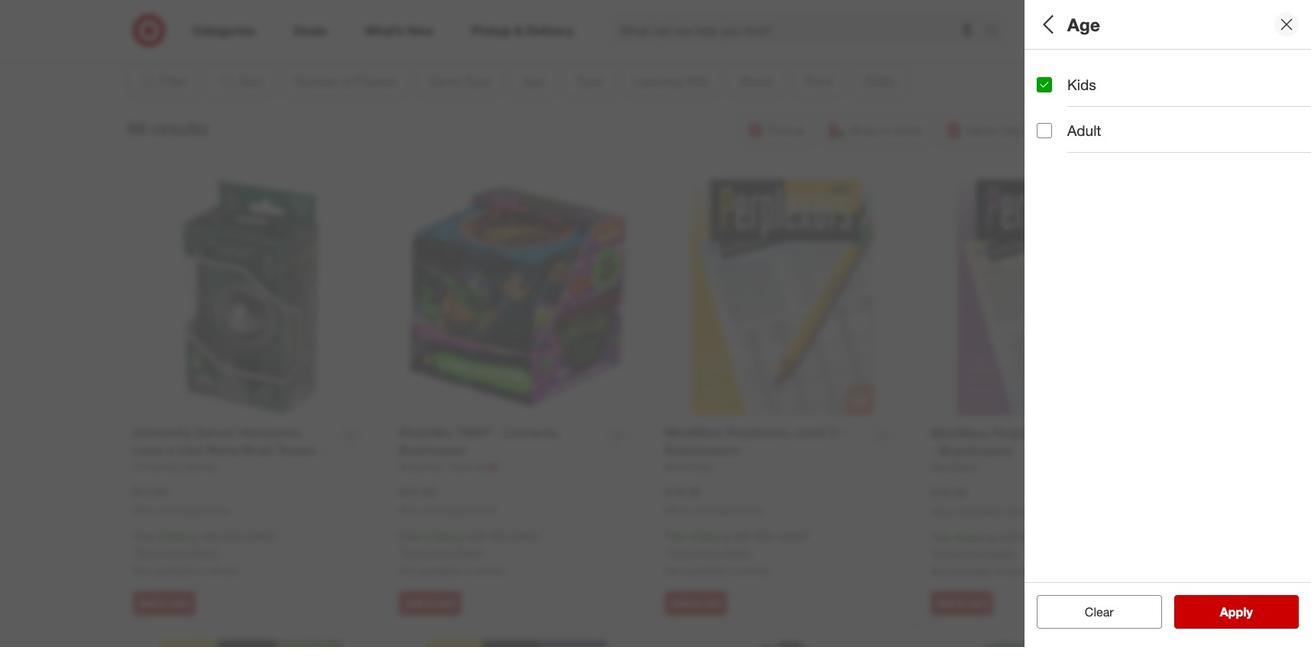 Task type: locate. For each thing, give the bounding box(es) containing it.
clear all button
[[1037, 595, 1162, 629]]

clear for clear all
[[1078, 605, 1107, 620]]

clear inside "button"
[[1078, 605, 1107, 620]]

$35
[[224, 530, 241, 543], [490, 530, 507, 543], [756, 530, 773, 543], [1022, 531, 1039, 544]]

see results
[[1205, 605, 1269, 620]]

What can we help you find? suggestions appear below search field
[[611, 14, 989, 47]]

0 horizontal spatial results
[[152, 117, 209, 139]]

all
[[1037, 13, 1058, 35]]

games
[[1158, 133, 1192, 146]]

$16.95
[[665, 484, 702, 500], [931, 485, 968, 500]]

2
[[1049, 80, 1055, 93]]

shipping
[[157, 530, 198, 543], [423, 530, 464, 543], [689, 530, 730, 543], [955, 531, 996, 544]]

purchased inside $25.99 when purchased online
[[425, 505, 469, 516]]

sponsored
[[1064, 37, 1109, 48]]

0 horizontal spatial $16.95
[[665, 484, 702, 500]]

1 horizontal spatial $16.95
[[931, 485, 968, 500]]

0 vertical spatial results
[[152, 117, 209, 139]]

99 results
[[127, 117, 209, 139]]

available
[[153, 564, 195, 577], [419, 564, 461, 577], [685, 564, 727, 577], [951, 565, 993, 578]]

orders*
[[244, 530, 279, 543], [510, 530, 545, 543], [776, 530, 811, 543], [1042, 531, 1077, 544]]

game type classic games; creative games
[[1037, 114, 1192, 146]]

$16.95 when purchased online
[[665, 484, 762, 516], [931, 485, 1028, 517]]

$25.99 when purchased online
[[399, 484, 496, 516]]

clear
[[1078, 605, 1107, 620], [1085, 605, 1114, 620]]

adult
[[1068, 122, 1102, 139]]

clear inside button
[[1085, 605, 1114, 620]]

results right 99
[[152, 117, 209, 139]]

exclusions apply. button
[[137, 545, 220, 560], [403, 545, 486, 560], [669, 545, 752, 560], [935, 546, 1018, 561]]

Adult checkbox
[[1037, 123, 1053, 138]]

stores
[[209, 564, 238, 577], [475, 564, 504, 577], [741, 564, 770, 577], [1007, 565, 1036, 578]]

online inside $25.99 when purchased online
[[472, 505, 496, 516]]

results
[[152, 117, 209, 139], [1230, 605, 1269, 620]]

all filters dialog
[[1025, 0, 1312, 647]]

not
[[133, 564, 150, 577], [399, 564, 416, 577], [665, 564, 682, 577], [931, 565, 948, 578]]

when inside $14.87 when purchased online
[[133, 505, 157, 516]]

1 clear from the left
[[1078, 605, 1107, 620]]

results right see
[[1230, 605, 1269, 620]]

2 clear from the left
[[1085, 605, 1114, 620]]

apply.
[[191, 546, 220, 559], [457, 546, 486, 559], [723, 546, 752, 559], [989, 547, 1018, 560]]

results inside button
[[1230, 605, 1269, 620]]

1 horizontal spatial results
[[1230, 605, 1269, 620]]

Kids checkbox
[[1037, 77, 1053, 92]]

in
[[198, 564, 206, 577], [464, 564, 472, 577], [730, 564, 738, 577], [996, 565, 1004, 578]]

creative
[[1115, 133, 1155, 146]]

purchased
[[159, 505, 203, 516], [425, 505, 469, 516], [691, 505, 735, 516], [957, 506, 1001, 517]]

type
[[1082, 114, 1114, 131]]

free
[[133, 530, 154, 543], [399, 530, 420, 543], [665, 530, 686, 543], [931, 531, 952, 544]]

age dialog
[[1025, 0, 1312, 647]]

*
[[133, 546, 137, 559], [399, 546, 403, 559], [665, 546, 669, 559], [931, 547, 935, 560]]

exclusions
[[137, 546, 188, 559], [403, 546, 454, 559], [669, 546, 720, 559], [935, 547, 986, 560]]

apply button
[[1174, 595, 1299, 629]]

game
[[1037, 114, 1078, 131]]

1 horizontal spatial $16.95 when purchased online
[[931, 485, 1028, 517]]

kids
[[1068, 76, 1097, 93]]

1 vertical spatial results
[[1230, 605, 1269, 620]]

99
[[127, 117, 147, 139]]

results for 99 results
[[152, 117, 209, 139]]

with
[[201, 530, 221, 543], [467, 530, 487, 543], [733, 530, 753, 543], [999, 531, 1019, 544]]

filters
[[1063, 13, 1111, 35]]

clear button
[[1037, 595, 1162, 629]]

advertisement region
[[191, 0, 1109, 36]]

online
[[206, 505, 230, 516], [472, 505, 496, 516], [738, 505, 762, 516], [1004, 506, 1028, 517]]

$14.87
[[133, 484, 170, 500]]

when
[[133, 505, 157, 516], [399, 505, 423, 516], [665, 505, 689, 516], [931, 506, 955, 517]]

free shipping with $35 orders* * exclusions apply. not available in stores
[[133, 530, 279, 577], [399, 530, 545, 577], [665, 530, 811, 577], [931, 531, 1077, 578]]

number of players 1; 2
[[1037, 60, 1165, 93]]



Task type: describe. For each thing, give the bounding box(es) containing it.
1;
[[1037, 80, 1046, 93]]

classic
[[1037, 133, 1072, 146]]

$25.99
[[399, 484, 436, 500]]

results for see results
[[1230, 605, 1269, 620]]

online inside $14.87 when purchased online
[[206, 505, 230, 516]]

when inside $25.99 when purchased online
[[399, 505, 423, 516]]

apply
[[1221, 605, 1253, 620]]

search button
[[978, 14, 1015, 50]]

clear for clear
[[1085, 605, 1114, 620]]

age
[[1068, 13, 1101, 35]]

search
[[978, 24, 1015, 39]]

all filters
[[1037, 13, 1111, 35]]

clear all
[[1078, 605, 1122, 620]]

see results button
[[1174, 595, 1299, 629]]

of
[[1096, 60, 1110, 78]]

see
[[1205, 605, 1227, 620]]

purchased inside $14.87 when purchased online
[[159, 505, 203, 516]]

number
[[1037, 60, 1092, 78]]

0 horizontal spatial $16.95 when purchased online
[[665, 484, 762, 516]]

games;
[[1075, 133, 1112, 146]]

$14.87 when purchased online
[[133, 484, 230, 516]]

all
[[1110, 605, 1122, 620]]

players
[[1114, 60, 1165, 78]]



Task type: vqa. For each thing, say whether or not it's contained in the screenshot.
results within button
yes



